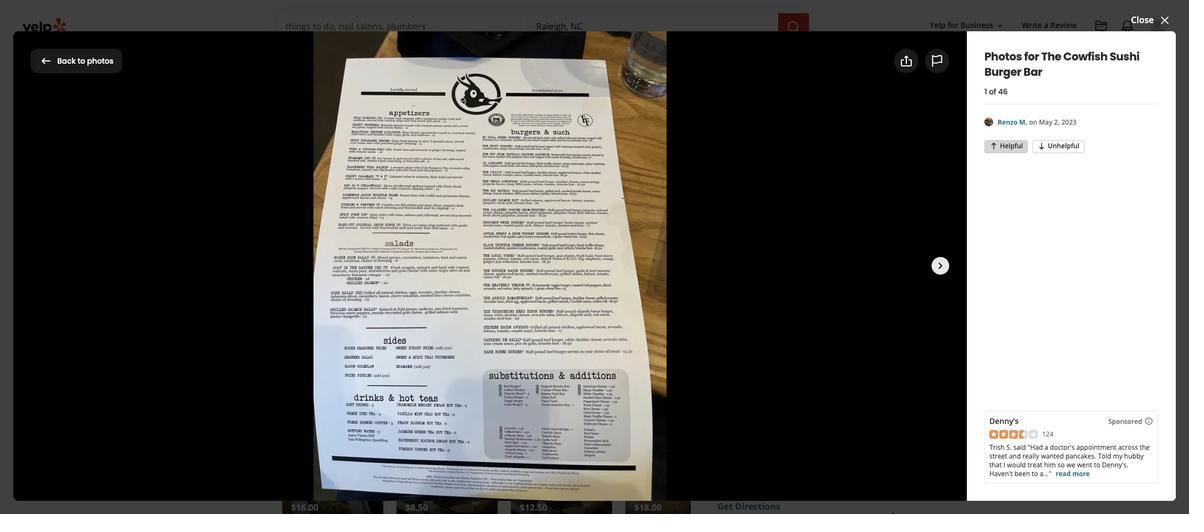 Task type: vqa. For each thing, say whether or not it's contained in the screenshot.
"ave"
no



Task type: describe. For each thing, give the bounding box(es) containing it.
24 close v2 image
[[1158, 14, 1171, 27]]

0 horizontal spatial the
[[341, 271, 354, 282]]

save
[[560, 334, 581, 346]]

24 camera v2 image
[[390, 334, 403, 347]]

1 horizontal spatial photos
[[984, 49, 1022, 64]]

share
[[494, 334, 519, 346]]

24 save outline v2 image
[[542, 334, 555, 347]]

the inside photos for the cowfish sushi burger bar
[[1041, 49, 1061, 64]]

11:00 am - 9:30 pm
[[307, 254, 387, 266]]

1 horizontal spatial photos for the cowfish sushi burger bar
[[984, 49, 1140, 80]]

i
[[1004, 461, 1005, 470]]

124
[[1042, 430, 1054, 439]]

the inside "had a doctor's appointment across the street and really wanted pancakes. told my hubby that i would treat him so we went to denny's. haven't been to a…"
[[1140, 443, 1150, 453]]

2 horizontal spatial bar
[[1024, 64, 1042, 80]]

restaurants link
[[275, 40, 351, 71]]

"had
[[1028, 443, 1043, 453]]

trish
[[989, 443, 1005, 453]]

menu element
[[262, 370, 729, 515]]

single mini burger image
[[397, 441, 498, 515]]

1 , from the left
[[410, 235, 412, 247]]

write a review
[[1022, 20, 1077, 30]]

s.
[[1006, 443, 1012, 453]]

photo of the cowfish sushi burger bar - raleigh, nc, us. lobby image
[[222, 72, 535, 306]]

a…"
[[1040, 470, 1051, 479]]

treat
[[1028, 461, 1042, 470]]

menu (46)
[[361, 91, 403, 103]]

hours
[[411, 255, 430, 264]]

unhelpful
[[1048, 141, 1079, 151]]

photo
[[427, 334, 453, 346]]

read
[[1056, 470, 1071, 479]]

photos inside add photos link
[[932, 54, 962, 67]]

$$
[[340, 235, 350, 247]]

(56)
[[328, 91, 343, 103]]

24 share v2 image
[[476, 334, 489, 347]]

haven't
[[989, 470, 1013, 479]]

write a review link
[[280, 328, 376, 353]]

0 horizontal spatial photos
[[31, 50, 84, 71]]

by
[[330, 271, 339, 282]]

tab list containing outside (56)
[[31, 91, 412, 113]]

1
[[984, 86, 987, 97]]

0 horizontal spatial photos for the cowfish sushi burger bar
[[31, 50, 335, 71]]

business
[[356, 271, 389, 282]]

menu
[[361, 91, 385, 103]]

menu
[[653, 417, 678, 430]]

24 directions v2 image
[[887, 514, 900, 515]]

the cowfish sushi burger bar
[[280, 170, 668, 207]]

close
[[1131, 14, 1154, 26]]

view full menu
[[613, 417, 678, 430]]

1 of 46
[[984, 86, 1008, 97]]

write for write a review
[[306, 334, 329, 346]]

(1,928
[[398, 211, 423, 223]]

home services
[[360, 49, 413, 59]]

read more
[[1056, 470, 1090, 479]]

sushi bars , burgers , bars
[[365, 235, 473, 247]]

yelp for business button
[[925, 16, 1009, 35]]

helpful
[[1000, 141, 1023, 151]]

pm
[[373, 254, 387, 266]]

photo of the cowfish sushi burger bar - raleigh, nc, us. the chun-li image
[[1042, 72, 1189, 306]]

see hours link
[[393, 254, 435, 267]]

photos inside the back to photos button
[[87, 55, 113, 66]]

and
[[1009, 452, 1021, 461]]

add photos link
[[885, 49, 972, 73]]

across
[[1118, 443, 1138, 453]]

$8.50 link
[[397, 441, 498, 515]]

back
[[57, 55, 76, 66]]

1 horizontal spatial the
[[280, 170, 329, 207]]

search image
[[787, 20, 800, 33]]

pancakes.
[[1066, 452, 1096, 461]]

back to photos button
[[31, 49, 122, 73]]

that
[[989, 461, 1002, 470]]

burgers link
[[415, 235, 449, 247]]

4.3
[[383, 211, 396, 223]]

denny's
[[989, 416, 1019, 427]]

9:30
[[354, 254, 371, 266]]

renzo m. link
[[998, 118, 1029, 127]]

2 horizontal spatial to
[[1094, 461, 1100, 470]]

renzo m. on may 2, 2023
[[998, 118, 1077, 127]]

photo of the cowfish sushi burger bar - raleigh, nc, us. bedrock blast image
[[66, 72, 222, 306]]

services for home services
[[384, 49, 413, 59]]

16 chevron down v2 image
[[995, 21, 1004, 30]]

next photo image
[[934, 260, 947, 273]]

trish s. said
[[989, 443, 1026, 453]]

we
[[1067, 461, 1075, 470]]

sushi bars link
[[365, 235, 410, 247]]

popular dishes
[[280, 417, 345, 430]]

been
[[1015, 470, 1030, 479]]

him
[[1044, 461, 1056, 470]]

Search photos text field
[[978, 50, 1158, 72]]

$12.50 link
[[511, 441, 612, 515]]

get directions link
[[718, 501, 780, 513]]

1 horizontal spatial bar
[[622, 170, 668, 207]]

projects image
[[1094, 20, 1108, 33]]

add photo
[[408, 334, 453, 346]]

write a review
[[306, 334, 367, 346]]

2,
[[1054, 118, 1060, 127]]

outside
[[292, 91, 326, 103]]

2 bars from the left
[[454, 235, 473, 247]]

a for review
[[331, 334, 337, 346]]

denny's.
[[1102, 461, 1128, 470]]



Task type: locate. For each thing, give the bounding box(es) containing it.
1 vertical spatial the
[[1140, 443, 1150, 453]]

the cowfish mini burgers image
[[511, 441, 612, 515]]

,
[[410, 235, 412, 247], [449, 235, 451, 247]]

0 horizontal spatial bars
[[390, 235, 410, 247]]

$16.00 link
[[282, 441, 383, 515]]

a for doctor's
[[1045, 443, 1048, 453]]

2 horizontal spatial burger
[[984, 64, 1021, 80]]

north hills roll image
[[282, 441, 383, 515]]

4.3 star rating image
[[280, 208, 377, 226]]

, up the see hours at the left of page
[[410, 235, 412, 247]]

0 horizontal spatial photos
[[87, 55, 113, 66]]

24 chevron down v2 image for more
[[548, 48, 561, 61]]

tab list
[[31, 91, 412, 113]]

told
[[1098, 452, 1111, 461]]

review
[[1051, 20, 1077, 30]]

16 nothelpful v2 image
[[1037, 142, 1046, 151]]

may
[[1039, 118, 1053, 127]]

renzo
[[998, 118, 1018, 127]]

1 bars from the left
[[390, 235, 410, 247]]

a
[[1044, 20, 1049, 30], [331, 334, 337, 346], [1045, 443, 1048, 453]]

16 helpful v2 image
[[989, 142, 998, 151]]

the right "across"
[[1140, 443, 1150, 453]]

helpful button
[[984, 140, 1028, 153]]

2023
[[1061, 118, 1077, 127]]

bars down reviews)
[[454, 235, 473, 247]]

2 horizontal spatial 24 chevron down v2 image
[[548, 48, 561, 61]]

0 horizontal spatial burger
[[253, 50, 306, 71]]

a left the review
[[1044, 20, 1049, 30]]

photos right back
[[87, 55, 113, 66]]

0 horizontal spatial cowfish
[[143, 50, 205, 71]]

24 chevron down v2 image inside home services link
[[415, 48, 428, 61]]

1 horizontal spatial write
[[1022, 20, 1042, 30]]

for right back
[[87, 50, 108, 71]]

ago
[[429, 271, 443, 282]]

services right home
[[384, 49, 413, 59]]

street
[[989, 452, 1007, 461]]

a left review
[[331, 334, 337, 346]]

24 chevron down v2 image
[[329, 48, 342, 61], [415, 48, 428, 61], [548, 48, 561, 61]]

write
[[1022, 20, 1042, 30], [306, 334, 329, 346]]

verified by the business 3 months ago
[[298, 271, 443, 282]]

24 add photo v2 image
[[895, 54, 908, 67]]

bars up see
[[390, 235, 410, 247]]

business
[[961, 20, 993, 30]]

the right by on the bottom
[[341, 271, 354, 282]]

add for add photos
[[912, 54, 930, 67]]

add for add photo
[[408, 334, 425, 346]]

1 horizontal spatial bars
[[454, 235, 473, 247]]

24 chevron down v2 image for restaurants
[[329, 48, 342, 61]]

1 horizontal spatial add
[[912, 54, 930, 67]]

firecracker roll image
[[625, 441, 727, 515]]

0 horizontal spatial add
[[408, 334, 425, 346]]

$18.00
[[634, 502, 662, 514]]

dishes
[[316, 417, 345, 430]]

add right the 24 camera v2 icon
[[408, 334, 425, 346]]

services
[[384, 49, 413, 59], [465, 49, 494, 59]]

denny's link
[[989, 416, 1019, 427]]

back to photos
[[57, 55, 113, 66]]

0 horizontal spatial 24 chevron down v2 image
[[329, 48, 342, 61]]

24 chevron down v2 image inside restaurants link
[[329, 48, 342, 61]]

0 horizontal spatial for
[[87, 50, 108, 71]]

notifications image
[[1121, 20, 1134, 33]]

write inside write a review link
[[306, 334, 329, 346]]

sponsored
[[1108, 417, 1142, 427]]

said
[[1013, 443, 1026, 453]]

see hours
[[398, 255, 430, 264]]

popular
[[280, 417, 315, 430]]

months
[[398, 271, 427, 282]]

2 vertical spatial a
[[1045, 443, 1048, 453]]

0 vertical spatial a
[[1044, 20, 1049, 30]]

burgers
[[415, 235, 449, 247]]

a for review
[[1044, 20, 1049, 30]]

1 vertical spatial a
[[331, 334, 337, 346]]

0 vertical spatial add
[[912, 54, 930, 67]]

auto services link
[[437, 40, 518, 71]]

-
[[348, 254, 351, 266]]

1 horizontal spatial for
[[948, 20, 959, 30]]

photos for the cowfish sushi burger bar
[[984, 49, 1140, 80], [31, 50, 335, 71]]

services for auto services
[[465, 49, 494, 59]]

24 chevron down v2 image inside 'more' link
[[548, 48, 561, 61]]

1 horizontal spatial photos
[[932, 54, 962, 67]]

bars
[[390, 235, 410, 247], [454, 235, 473, 247]]

24 chevron down v2 image right more
[[548, 48, 561, 61]]

full
[[636, 417, 651, 430]]

write for write a review
[[1022, 20, 1042, 30]]

to right went
[[1094, 461, 1100, 470]]

0 vertical spatial write
[[1022, 20, 1042, 30]]

a inside "had a doctor's appointment across the street and really wanted pancakes. told my hubby that i would treat him so we went to denny's. haven't been to a…"
[[1045, 443, 1048, 453]]

photos
[[932, 54, 962, 67], [87, 55, 113, 66]]

add inside add photo link
[[408, 334, 425, 346]]

doctor's
[[1050, 443, 1075, 453]]

unhelpful button
[[1032, 140, 1084, 153]]

add photos
[[912, 54, 962, 67]]

24 chevron down v2 image
[[496, 48, 509, 61]]

1 vertical spatial write
[[306, 334, 329, 346]]

1 24 chevron down v2 image from the left
[[329, 48, 342, 61]]

write inside write a review link
[[1022, 20, 1042, 30]]

wanted
[[1041, 452, 1064, 461]]

2 services from the left
[[465, 49, 494, 59]]

more link
[[518, 40, 570, 71]]

1 horizontal spatial ,
[[449, 235, 451, 247]]

1 horizontal spatial the
[[1140, 443, 1150, 453]]

2 horizontal spatial for
[[1024, 49, 1039, 64]]

1 horizontal spatial 24 chevron down v2 image
[[415, 48, 428, 61]]

3.5 star rating image
[[989, 430, 1038, 439]]

reviews)
[[426, 211, 461, 223]]

photos
[[984, 49, 1022, 64], [31, 50, 84, 71]]

more
[[1072, 470, 1090, 479]]

user actions element
[[921, 14, 1182, 81]]

1 horizontal spatial cowfish
[[334, 170, 442, 207]]

cowfish
[[1063, 49, 1108, 64], [143, 50, 205, 71], [334, 170, 442, 207]]

outside (56)
[[292, 91, 343, 103]]

more
[[527, 49, 546, 59]]

2 24 chevron down v2 image from the left
[[415, 48, 428, 61]]

to left a…" in the right of the page
[[1032, 470, 1038, 479]]

, left bars link
[[449, 235, 451, 247]]

the
[[341, 271, 354, 282], [1140, 443, 1150, 453]]

add
[[912, 54, 930, 67], [408, 334, 425, 346]]

for
[[948, 20, 959, 30], [1024, 49, 1039, 64], [87, 50, 108, 71]]

0 horizontal spatial the
[[111, 50, 140, 71]]

$12.50
[[520, 502, 547, 514]]

to inside the back to photos button
[[78, 55, 85, 66]]

really
[[1023, 452, 1039, 461]]

business categories element
[[275, 40, 1167, 71]]

24 arrow left v2 image
[[40, 54, 53, 67]]

24 chevron down v2 image for home services
[[415, 48, 428, 61]]

to right back
[[78, 55, 85, 66]]

photos down yelp
[[932, 54, 962, 67]]

get directions
[[718, 501, 780, 513]]

2 horizontal spatial cowfish
[[1063, 49, 1108, 64]]

bars link
[[454, 235, 473, 247]]

(46)
[[388, 91, 403, 103]]

save button
[[533, 328, 590, 353]]

0 vertical spatial the
[[341, 271, 354, 282]]

sushi
[[1110, 49, 1140, 64], [208, 50, 250, 71], [448, 170, 521, 207], [365, 235, 388, 247]]

auto
[[446, 49, 463, 59]]

24 flag v2 image
[[931, 55, 944, 68]]

for down write a review link
[[1024, 49, 1039, 64]]

so
[[1058, 461, 1065, 470]]

16 info v2 image
[[1145, 417, 1153, 426]]

am
[[332, 254, 346, 266]]

$8.50
[[405, 502, 428, 514]]

burger inside photos for the cowfish sushi burger bar
[[984, 64, 1021, 80]]

see
[[398, 255, 410, 264]]

photo of the cowfish sushi burger bar - raleigh, nc, us. the stout burger image
[[886, 72, 1042, 306]]

24 share v2 image
[[900, 55, 913, 68]]

1 horizontal spatial to
[[1032, 470, 1038, 479]]

24 chevron down v2 image right restaurants
[[329, 48, 342, 61]]

write left review
[[306, 334, 329, 346]]

add left '24 flag v2' image
[[912, 54, 930, 67]]

for inside yelp for business button
[[948, 20, 959, 30]]

0 horizontal spatial bar
[[309, 50, 335, 71]]

24 chevron down v2 image left auto
[[415, 48, 428, 61]]

1 vertical spatial add
[[408, 334, 425, 346]]

my
[[1113, 452, 1123, 461]]

add inside add photos link
[[912, 54, 930, 67]]

1 horizontal spatial burger
[[526, 170, 617, 207]]

None search field
[[277, 13, 811, 40]]

$16.00
[[291, 502, 319, 514]]

0 horizontal spatial write
[[306, 334, 329, 346]]

home services link
[[351, 40, 437, 71]]

3 24 chevron down v2 image from the left
[[548, 48, 561, 61]]

0 horizontal spatial to
[[78, 55, 85, 66]]

write left the review
[[1022, 20, 1042, 30]]

review
[[339, 334, 367, 346]]

services left 24 chevron down v2 icon
[[465, 49, 494, 59]]

view
[[613, 417, 634, 430]]

0 horizontal spatial services
[[384, 49, 413, 59]]

1 services from the left
[[384, 49, 413, 59]]

read more link
[[1056, 470, 1090, 479]]

would
[[1007, 461, 1026, 470]]

0 horizontal spatial ,
[[410, 235, 412, 247]]

2 , from the left
[[449, 235, 451, 247]]

photo of the cowfish sushi burger bar - raleigh, nc, us. the not-from-buffalo chicken sandwich image
[[535, 72, 886, 306]]

$18.00 link
[[625, 441, 727, 515]]

(1,928 reviews) link
[[398, 211, 461, 223]]

m.
[[1019, 118, 1027, 127]]

1 horizontal spatial services
[[465, 49, 494, 59]]

a right ""had"
[[1045, 443, 1048, 453]]

2 horizontal spatial the
[[1041, 49, 1061, 64]]

search image
[[1141, 57, 1149, 65]]

appointment
[[1076, 443, 1116, 453]]

for right yelp
[[948, 20, 959, 30]]

view full menu link
[[613, 417, 691, 430]]

auto services
[[446, 49, 494, 59]]

went
[[1077, 461, 1092, 470]]

verified
[[298, 271, 328, 282]]

directions
[[735, 501, 780, 513]]



